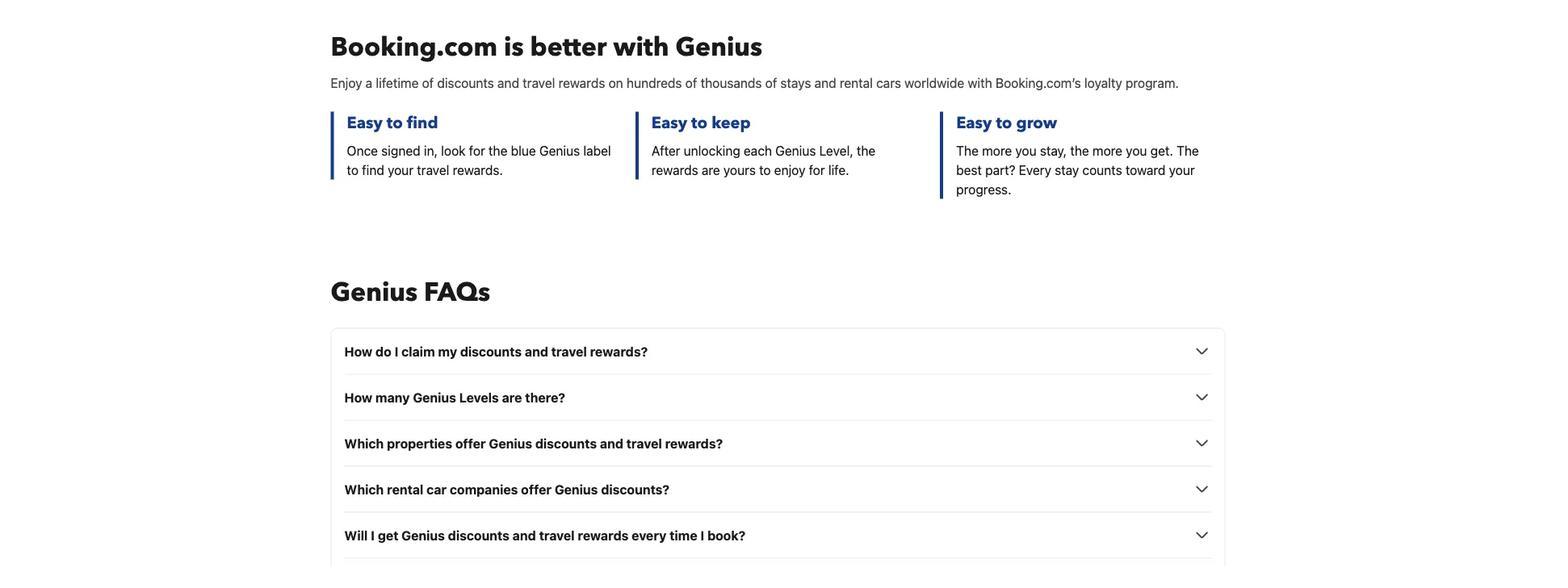 Task type: vqa. For each thing, say whether or not it's contained in the screenshot.


Task type: locate. For each thing, give the bounding box(es) containing it.
discounts
[[437, 75, 494, 90], [460, 344, 522, 359], [536, 436, 597, 451], [448, 528, 510, 544]]

1 which from the top
[[345, 436, 384, 451]]

0 vertical spatial which
[[345, 436, 384, 451]]

3 the from the left
[[1071, 143, 1090, 158]]

0 horizontal spatial you
[[1016, 143, 1037, 158]]

i right do
[[395, 344, 399, 359]]

1 vertical spatial are
[[502, 390, 522, 405]]

discounts down there?
[[536, 436, 597, 451]]

the left blue
[[489, 143, 508, 158]]

1 easy from the left
[[347, 112, 383, 134]]

which inside dropdown button
[[345, 482, 384, 498]]

rewards for on
[[559, 75, 605, 90]]

0 horizontal spatial rewards?
[[590, 344, 648, 359]]

easy up after
[[652, 112, 688, 134]]

travel
[[523, 75, 555, 90], [417, 162, 449, 178], [552, 344, 587, 359], [627, 436, 662, 451], [539, 528, 575, 544]]

many
[[376, 390, 410, 405]]

the right level,
[[857, 143, 876, 158]]

booking.com's
[[996, 75, 1082, 90]]

0 horizontal spatial more
[[982, 143, 1012, 158]]

to left grow at the right
[[996, 112, 1013, 134]]

your down signed on the left of page
[[388, 162, 414, 178]]

car
[[427, 482, 447, 498]]

rewards for every
[[578, 528, 629, 544]]

1 horizontal spatial more
[[1093, 143, 1123, 158]]

1 horizontal spatial for
[[809, 162, 825, 178]]

every
[[1019, 162, 1052, 178]]

the for easy to keep
[[857, 143, 876, 158]]

discounts right my
[[460, 344, 522, 359]]

a
[[366, 75, 373, 90]]

progress.
[[957, 182, 1012, 197]]

the inside once signed in, look for the blue genius label to find your travel rewards.
[[489, 143, 508, 158]]

with
[[614, 29, 669, 65], [968, 75, 993, 90]]

1 horizontal spatial the
[[1177, 143, 1200, 158]]

for up rewards.
[[469, 143, 485, 158]]

i right "time"
[[701, 528, 705, 544]]

0 horizontal spatial the
[[957, 143, 979, 158]]

1 more from the left
[[982, 143, 1012, 158]]

rewards.
[[453, 162, 503, 178]]

which
[[345, 436, 384, 451], [345, 482, 384, 498]]

more up part?
[[982, 143, 1012, 158]]

are inside 'after unlocking each genius level, the rewards are yours to enjoy for life.'
[[702, 162, 720, 178]]

1 the from the left
[[489, 143, 508, 158]]

the
[[489, 143, 508, 158], [857, 143, 876, 158], [1071, 143, 1090, 158]]

rewards down after
[[652, 162, 699, 178]]

0 horizontal spatial i
[[371, 528, 375, 544]]

rewards left every
[[578, 528, 629, 544]]

travel down which rental car companies offer genius discounts?
[[539, 528, 575, 544]]

1 horizontal spatial offer
[[521, 482, 552, 498]]

the inside 'after unlocking each genius level, the rewards are yours to enjoy for life.'
[[857, 143, 876, 158]]

2 horizontal spatial of
[[766, 75, 777, 90]]

to inside 'after unlocking each genius level, the rewards are yours to enjoy for life.'
[[759, 162, 771, 178]]

for inside 'after unlocking each genius level, the rewards are yours to enjoy for life.'
[[809, 162, 825, 178]]

rental inside dropdown button
[[387, 482, 424, 498]]

levels
[[459, 390, 499, 405]]

rental left cars
[[840, 75, 873, 90]]

2 horizontal spatial easy
[[957, 112, 992, 134]]

1 vertical spatial which
[[345, 482, 384, 498]]

rewards inside dropdown button
[[578, 528, 629, 544]]

and up there?
[[525, 344, 548, 359]]

the right the get.
[[1177, 143, 1200, 158]]

how many genius levels are there?
[[345, 390, 566, 405]]

1 horizontal spatial rewards?
[[665, 436, 723, 451]]

how many genius levels are there? button
[[345, 388, 1212, 407]]

1 horizontal spatial find
[[407, 112, 438, 134]]

you up every
[[1016, 143, 1037, 158]]

which properties offer genius discounts and travel rewards?
[[345, 436, 723, 451]]

the
[[957, 143, 979, 158], [1177, 143, 1200, 158]]

1 vertical spatial offer
[[521, 482, 552, 498]]

2 horizontal spatial i
[[701, 528, 705, 544]]

0 vertical spatial offer
[[456, 436, 486, 451]]

will i get genius discounts and travel rewards every time i book?
[[345, 528, 746, 544]]

to for keep
[[692, 112, 708, 134]]

which inside dropdown button
[[345, 436, 384, 451]]

unlocking
[[684, 143, 741, 158]]

discounts down booking.com
[[437, 75, 494, 90]]

rental
[[840, 75, 873, 90], [387, 482, 424, 498]]

discounts down companies
[[448, 528, 510, 544]]

2 vertical spatial rewards
[[578, 528, 629, 544]]

more up counts
[[1093, 143, 1123, 158]]

offer down which properties offer genius discounts and travel rewards?
[[521, 482, 552, 498]]

are right levels
[[502, 390, 522, 405]]

1 horizontal spatial are
[[702, 162, 720, 178]]

offer down levels
[[456, 436, 486, 451]]

get.
[[1151, 143, 1174, 158]]

1 vertical spatial find
[[362, 162, 384, 178]]

rewards?
[[590, 344, 648, 359], [665, 436, 723, 451]]

find up 'in,'
[[407, 112, 438, 134]]

travel down 'in,'
[[417, 162, 449, 178]]

to for grow
[[996, 112, 1013, 134]]

claim
[[402, 344, 435, 359]]

0 horizontal spatial easy
[[347, 112, 383, 134]]

0 vertical spatial find
[[407, 112, 438, 134]]

easy
[[347, 112, 383, 134], [652, 112, 688, 134], [957, 112, 992, 134]]

properties
[[387, 436, 452, 451]]

0 horizontal spatial find
[[362, 162, 384, 178]]

2 your from the left
[[1170, 162, 1195, 178]]

discounts for lifetime
[[437, 75, 494, 90]]

once
[[347, 143, 378, 158]]

easy for easy to keep
[[652, 112, 688, 134]]

1 horizontal spatial the
[[857, 143, 876, 158]]

how for how many genius levels are there?
[[345, 390, 373, 405]]

1 you from the left
[[1016, 143, 1037, 158]]

for left life.
[[809, 162, 825, 178]]

2 horizontal spatial the
[[1071, 143, 1090, 158]]

are inside dropdown button
[[502, 390, 522, 405]]

2 which from the top
[[345, 482, 384, 498]]

1 horizontal spatial with
[[968, 75, 993, 90]]

1 horizontal spatial i
[[395, 344, 399, 359]]

0 horizontal spatial with
[[614, 29, 669, 65]]

travel down booking.com is better with genius
[[523, 75, 555, 90]]

0 horizontal spatial of
[[422, 75, 434, 90]]

genius up do
[[331, 275, 418, 310]]

enjoy a lifetime of discounts and travel rewards on hundreds of thousands of stays and rental cars worldwide with booking.com's loyalty program.
[[331, 75, 1179, 90]]

genius
[[676, 29, 763, 65], [540, 143, 580, 158], [776, 143, 816, 158], [331, 275, 418, 310], [413, 390, 456, 405], [489, 436, 532, 451], [555, 482, 598, 498], [402, 528, 445, 544]]

0 horizontal spatial are
[[502, 390, 522, 405]]

hundreds
[[627, 75, 682, 90]]

travel up discounts?
[[627, 436, 662, 451]]

travel for offer
[[627, 436, 662, 451]]

easy up best
[[957, 112, 992, 134]]

0 horizontal spatial offer
[[456, 436, 486, 451]]

offer
[[456, 436, 486, 451], [521, 482, 552, 498]]

how left many
[[345, 390, 373, 405]]

once signed in, look for the blue genius label to find your travel rewards.
[[347, 143, 611, 178]]

with right worldwide
[[968, 75, 993, 90]]

1 vertical spatial with
[[968, 75, 993, 90]]

rewards
[[559, 75, 605, 90], [652, 162, 699, 178], [578, 528, 629, 544]]

0 vertical spatial for
[[469, 143, 485, 158]]

0 vertical spatial are
[[702, 162, 720, 178]]

genius right many
[[413, 390, 456, 405]]

how left do
[[345, 344, 373, 359]]

2 of from the left
[[686, 75, 697, 90]]

0 horizontal spatial rental
[[387, 482, 424, 498]]

to down once
[[347, 162, 359, 178]]

1 your from the left
[[388, 162, 414, 178]]

your
[[388, 162, 414, 178], [1170, 162, 1195, 178]]

with up hundreds
[[614, 29, 669, 65]]

faqs
[[424, 275, 490, 310]]

blue
[[511, 143, 536, 158]]

is
[[504, 29, 524, 65]]

2 more from the left
[[1093, 143, 1123, 158]]

rewards left 'on'
[[559, 75, 605, 90]]

0 vertical spatial rental
[[840, 75, 873, 90]]

easy up once
[[347, 112, 383, 134]]

signed
[[381, 143, 421, 158]]

to up signed on the left of page
[[387, 112, 403, 134]]

1 vertical spatial rewards
[[652, 162, 699, 178]]

1 how from the top
[[345, 344, 373, 359]]

the up best
[[957, 143, 979, 158]]

how
[[345, 344, 373, 359], [345, 390, 373, 405]]

you
[[1016, 143, 1037, 158], [1126, 143, 1148, 158]]

and right stays
[[815, 75, 837, 90]]

genius up enjoy
[[776, 143, 816, 158]]

1 of from the left
[[422, 75, 434, 90]]

1 vertical spatial how
[[345, 390, 373, 405]]

your down the get.
[[1170, 162, 1195, 178]]

to up the unlocking
[[692, 112, 708, 134]]

will i get genius discounts and travel rewards every time i book? button
[[345, 526, 1212, 546]]

more
[[982, 143, 1012, 158], [1093, 143, 1123, 158]]

i left get
[[371, 528, 375, 544]]

2 you from the left
[[1126, 143, 1148, 158]]

lifetime
[[376, 75, 419, 90]]

for
[[469, 143, 485, 158], [809, 162, 825, 178]]

and up discounts?
[[600, 436, 624, 451]]

genius right blue
[[540, 143, 580, 158]]

of left stays
[[766, 75, 777, 90]]

will
[[345, 528, 368, 544]]

0 horizontal spatial for
[[469, 143, 485, 158]]

of right lifetime at the top of the page
[[422, 75, 434, 90]]

1 vertical spatial rental
[[387, 482, 424, 498]]

0 vertical spatial rewards
[[559, 75, 605, 90]]

find inside once signed in, look for the blue genius label to find your travel rewards.
[[362, 162, 384, 178]]

of
[[422, 75, 434, 90], [686, 75, 697, 90], [766, 75, 777, 90]]

1 horizontal spatial your
[[1170, 162, 1195, 178]]

2 easy from the left
[[652, 112, 688, 134]]

and down 'is'
[[498, 75, 520, 90]]

1 vertical spatial for
[[809, 162, 825, 178]]

each
[[744, 143, 772, 158]]

0 vertical spatial how
[[345, 344, 373, 359]]

3 of from the left
[[766, 75, 777, 90]]

booking.com is better with genius
[[331, 29, 763, 65]]

after
[[652, 143, 681, 158]]

3 easy from the left
[[957, 112, 992, 134]]

which down many
[[345, 436, 384, 451]]

find
[[407, 112, 438, 134], [362, 162, 384, 178]]

keep
[[712, 112, 751, 134]]

genius up will i get genius discounts and travel rewards every time i book?
[[555, 482, 598, 498]]

and down which rental car companies offer genius discounts?
[[513, 528, 536, 544]]

2 how from the top
[[345, 390, 373, 405]]

your inside once signed in, look for the blue genius label to find your travel rewards.
[[388, 162, 414, 178]]

to
[[387, 112, 403, 134], [692, 112, 708, 134], [996, 112, 1013, 134], [347, 162, 359, 178], [759, 162, 771, 178]]

find down once
[[362, 162, 384, 178]]

the more you stay, the more you get. the best part? every stay counts toward your progress.
[[957, 143, 1200, 197]]

of right hundreds
[[686, 75, 697, 90]]

stay,
[[1040, 143, 1067, 158]]

which properties offer genius discounts and travel rewards? button
[[345, 434, 1212, 454]]

0 horizontal spatial your
[[388, 162, 414, 178]]

2 the from the left
[[857, 143, 876, 158]]

and
[[498, 75, 520, 90], [815, 75, 837, 90], [525, 344, 548, 359], [600, 436, 624, 451], [513, 528, 536, 544]]

which for which rental car companies offer genius discounts?
[[345, 482, 384, 498]]

0 horizontal spatial the
[[489, 143, 508, 158]]

genius up which rental car companies offer genius discounts?
[[489, 436, 532, 451]]

are down the unlocking
[[702, 162, 720, 178]]

to down 'each' at the top of the page
[[759, 162, 771, 178]]

you up toward
[[1126, 143, 1148, 158]]

are
[[702, 162, 720, 178], [502, 390, 522, 405]]

in,
[[424, 143, 438, 158]]

1 horizontal spatial you
[[1126, 143, 1148, 158]]

the up the stay
[[1071, 143, 1090, 158]]

there?
[[525, 390, 566, 405]]

which up will
[[345, 482, 384, 498]]

i
[[395, 344, 399, 359], [371, 528, 375, 544], [701, 528, 705, 544]]

0 vertical spatial rewards?
[[590, 344, 648, 359]]

rental left car
[[387, 482, 424, 498]]

1 horizontal spatial easy
[[652, 112, 688, 134]]

easy for easy to find
[[347, 112, 383, 134]]

1 horizontal spatial of
[[686, 75, 697, 90]]



Task type: describe. For each thing, give the bounding box(es) containing it.
genius inside 'after unlocking each genius level, the rewards are yours to enjoy for life.'
[[776, 143, 816, 158]]

get
[[378, 528, 399, 544]]

discounts?
[[601, 482, 670, 498]]

enjoy
[[775, 162, 806, 178]]

travel inside once signed in, look for the blue genius label to find your travel rewards.
[[417, 162, 449, 178]]

discounts for offer
[[536, 436, 597, 451]]

time
[[670, 528, 698, 544]]

to inside once signed in, look for the blue genius label to find your travel rewards.
[[347, 162, 359, 178]]

which for which properties offer genius discounts and travel rewards?
[[345, 436, 384, 451]]

easy to keep
[[652, 112, 751, 134]]

and for which properties offer genius discounts and travel rewards?
[[600, 436, 624, 451]]

to for find
[[387, 112, 403, 134]]

genius faqs
[[331, 275, 490, 310]]

the inside the more you stay, the more you get. the best part? every stay counts toward your progress.
[[1071, 143, 1090, 158]]

travel for lifetime
[[523, 75, 555, 90]]

booking.com
[[331, 29, 498, 65]]

counts
[[1083, 162, 1123, 178]]

2 the from the left
[[1177, 143, 1200, 158]]

loyalty
[[1085, 75, 1123, 90]]

easy to grow
[[957, 112, 1058, 134]]

which rental car companies offer genius discounts?
[[345, 482, 670, 498]]

better
[[530, 29, 607, 65]]

book?
[[708, 528, 746, 544]]

and for enjoy a lifetime of discounts and travel rewards on hundreds of thousands of stays and rental cars worldwide with booking.com's loyalty program.
[[498, 75, 520, 90]]

how do i claim my discounts and travel rewards?
[[345, 344, 648, 359]]

do
[[376, 344, 392, 359]]

1 vertical spatial rewards?
[[665, 436, 723, 451]]

offer inside dropdown button
[[456, 436, 486, 451]]

1 the from the left
[[957, 143, 979, 158]]

yours
[[724, 162, 756, 178]]

on
[[609, 75, 623, 90]]

genius inside once signed in, look for the blue genius label to find your travel rewards.
[[540, 143, 580, 158]]

genius up thousands
[[676, 29, 763, 65]]

which rental car companies offer genius discounts? button
[[345, 480, 1212, 500]]

travel up there?
[[552, 344, 587, 359]]

how for how do i claim my discounts and travel rewards?
[[345, 344, 373, 359]]

enjoy
[[331, 75, 362, 90]]

easy for easy to grow
[[957, 112, 992, 134]]

0 vertical spatial with
[[614, 29, 669, 65]]

how do i claim my discounts and travel rewards? button
[[345, 342, 1212, 361]]

and for will i get genius discounts and travel rewards every time i book?
[[513, 528, 536, 544]]

cars
[[877, 75, 902, 90]]

grow
[[1017, 112, 1058, 134]]

level,
[[820, 143, 854, 158]]

after unlocking each genius level, the rewards are yours to enjoy for life.
[[652, 143, 876, 178]]

stays
[[781, 75, 811, 90]]

travel for get
[[539, 528, 575, 544]]

life.
[[829, 162, 850, 178]]

look
[[441, 143, 466, 158]]

every
[[632, 528, 667, 544]]

easy to find
[[347, 112, 438, 134]]

thousands
[[701, 75, 762, 90]]

genius right get
[[402, 528, 445, 544]]

for inside once signed in, look for the blue genius label to find your travel rewards.
[[469, 143, 485, 158]]

program.
[[1126, 75, 1179, 90]]

toward
[[1126, 162, 1166, 178]]

rewards inside 'after unlocking each genius level, the rewards are yours to enjoy for life.'
[[652, 162, 699, 178]]

your inside the more you stay, the more you get. the best part? every stay counts toward your progress.
[[1170, 162, 1195, 178]]

companies
[[450, 482, 518, 498]]

genius inside dropdown button
[[555, 482, 598, 498]]

label
[[584, 143, 611, 158]]

part?
[[986, 162, 1016, 178]]

discounts for get
[[448, 528, 510, 544]]

offer inside dropdown button
[[521, 482, 552, 498]]

1 horizontal spatial rental
[[840, 75, 873, 90]]

worldwide
[[905, 75, 965, 90]]

best
[[957, 162, 982, 178]]

my
[[438, 344, 457, 359]]

stay
[[1055, 162, 1080, 178]]

the for easy to find
[[489, 143, 508, 158]]



